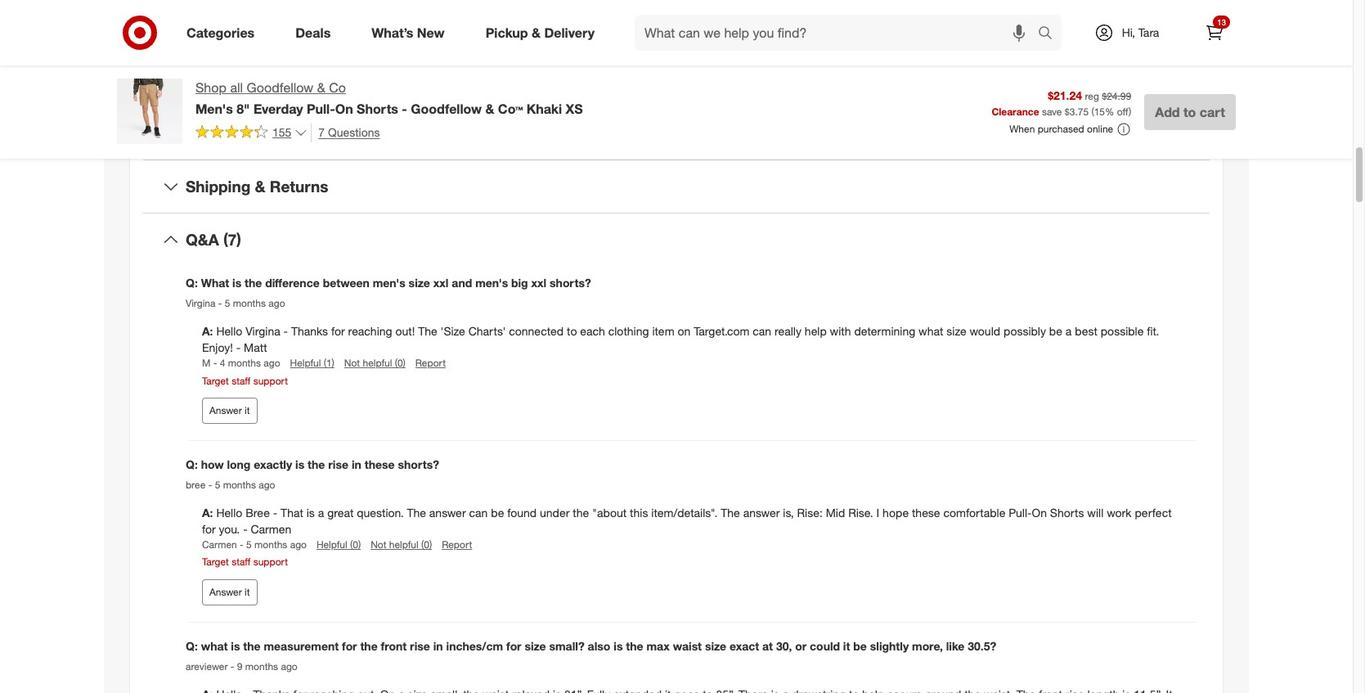 Task type: describe. For each thing, give the bounding box(es) containing it.
add
[[1156, 104, 1180, 120]]

men's
[[196, 101, 233, 117]]

cart
[[1200, 104, 1226, 120]]

%
[[1105, 106, 1115, 118]]

rise inside q: what is the measurement for the front rise in inches/cm for size small? also is the max waist size exact at 30, or could it be slightly more, like 30.5? areviewer - 9 months ago
[[410, 639, 430, 653]]

1 horizontal spatial goodfellow
[[411, 101, 482, 117]]

$
[[1065, 106, 1070, 118]]

the right item/details".
[[721, 506, 740, 520]]

what
[[201, 276, 229, 290]]

when
[[1010, 123, 1035, 135]]

or
[[796, 639, 807, 653]]

shipping & returns button
[[143, 161, 1210, 213]]

enjoy!
[[202, 341, 233, 355]]

ago inside q: what is the difference between men's size xxl and men's big xxl shorts? virgina - 5 months ago
[[269, 297, 285, 310]]

it for hello bree - that is a great question. the answer can be found under the "about this item/details". the answer is, rise: mid rise. i hope these comfortable pull-on shorts will work perfect for you. - carmen
[[245, 586, 250, 598]]

q&a
[[186, 230, 219, 249]]

13
[[1217, 17, 1227, 27]]

- inside q: how long exactly is the rise in these shorts? bree - 5 months ago
[[208, 479, 212, 491]]

helpful for is
[[317, 539, 348, 551]]

to inside hello virgina - thanks for reaching out! the 'size charts' connected to each clothing item on target.com can really help with determining what size would possibly be a best possible fit. enjoy! - matt
[[567, 324, 577, 338]]

save
[[1042, 106, 1062, 118]]

is up 9
[[231, 639, 240, 653]]

what inside hello virgina - thanks for reaching out! the 'size charts' connected to each clothing item on target.com can really help with determining what size would possibly be a best possible fit. enjoy! - matt
[[919, 324, 944, 338]]

pickup
[[486, 24, 528, 41]]

7 questions link
[[311, 123, 380, 142]]

$21.24
[[1048, 89, 1083, 103]]

reg
[[1085, 90, 1100, 103]]

hello virgina - thanks for reaching out! the 'size charts' connected to each clothing item on target.com can really help with determining what size would possibly be a best possible fit. enjoy! - matt
[[202, 324, 1160, 355]]

long
[[227, 457, 251, 471]]

what's new link
[[358, 15, 465, 51]]

helpful for question.
[[389, 539, 419, 551]]

'size
[[441, 324, 465, 338]]

add to cart button
[[1145, 94, 1236, 130]]

this
[[630, 506, 648, 520]]

m
[[202, 357, 211, 369]]

big
[[511, 276, 528, 290]]

pull- inside shop all goodfellow & co men's 8" everday pull-on shorts - goodfellow & co™ khaki xs
[[307, 101, 335, 117]]

& left co™
[[486, 101, 495, 117]]

is inside hello bree - that is a great question. the answer can be found under the "about this item/details". the answer is, rise: mid rise. i hope these comfortable pull-on shorts will work perfect for you. - carmen
[[307, 506, 315, 520]]

search button
[[1031, 15, 1070, 54]]

1 vertical spatial carmen
[[202, 539, 237, 551]]

on inside shop all goodfellow & co men's 8" everday pull-on shorts - goodfellow & co™ khaki xs
[[335, 101, 353, 117]]

helpful for for
[[290, 357, 321, 369]]

q&a (7) button
[[143, 214, 1210, 266]]

answer it button for hello bree - that is a great question. the answer can be found under the "about this item/details". the answer is, rise: mid rise. i hope these comfortable pull-on shorts will work perfect for you. - carmen
[[202, 579, 257, 605]]

(
[[1092, 106, 1095, 118]]

co
[[329, 79, 346, 96]]

charts'
[[469, 324, 506, 338]]

the inside q: what is the difference between men's size xxl and men's big xxl shorts? virgina - 5 months ago
[[245, 276, 262, 290]]

shorts? inside q: how long exactly is the rise in these shorts? bree - 5 months ago
[[398, 457, 439, 471]]

9
[[237, 660, 243, 673]]

categories link
[[173, 15, 275, 51]]

support for bree
[[253, 556, 288, 568]]

helpful  (1) button
[[290, 356, 335, 370]]

5 inside q: how long exactly is the rise in these shorts? bree - 5 months ago
[[215, 479, 220, 491]]

more,
[[912, 639, 943, 653]]

max
[[647, 639, 670, 653]]

thanks
[[291, 324, 328, 338]]

with
[[830, 324, 851, 338]]

can inside hello bree - that is a great question. the answer can be found under the "about this item/details". the answer is, rise: mid rise. i hope these comfortable pull-on shorts will work perfect for you. - carmen
[[469, 506, 488, 520]]

would
[[970, 324, 1001, 338]]

target staff support for bree
[[202, 556, 288, 568]]

the left the front
[[360, 639, 378, 653]]

155
[[272, 125, 292, 139]]

rise.
[[849, 506, 874, 520]]

answer it for hello bree - that is a great question. the answer can be found under the "about this item/details". the answer is, rise: mid rise. i hope these comfortable pull-on shorts will work perfect for you. - carmen
[[209, 586, 250, 598]]

possibly
[[1004, 324, 1046, 338]]

questions
[[328, 125, 380, 139]]

each
[[580, 324, 605, 338]]

also
[[588, 639, 611, 653]]

"about
[[592, 506, 627, 520]]

size inside hello virgina - thanks for reaching out! the 'size charts' connected to each clothing item on target.com can really help with determining what size would possibly be a best possible fit. enjoy! - matt
[[947, 324, 967, 338]]

bree
[[246, 506, 270, 520]]

co™
[[498, 101, 523, 117]]

exactly
[[254, 457, 292, 471]]

the left measurement
[[243, 639, 261, 653]]

purchased
[[1038, 123, 1085, 135]]

What can we help you find? suggestions appear below search field
[[635, 15, 1042, 51]]

when purchased online
[[1010, 123, 1114, 135]]

great
[[327, 506, 354, 520]]

virgina inside q: what is the difference between men's size xxl and men's big xxl shorts? virgina - 5 months ago
[[186, 297, 216, 310]]

question.
[[357, 506, 404, 520]]

$24.99
[[1102, 90, 1132, 103]]

areviewer
[[186, 660, 228, 673]]

out!
[[396, 324, 415, 338]]

i
[[877, 506, 880, 520]]

it inside q: what is the measurement for the front rise in inches/cm for size small? also is the max waist size exact at 30, or could it be slightly more, like 30.5? areviewer - 9 months ago
[[843, 639, 850, 653]]

staff for virgina
[[232, 374, 251, 387]]

front
[[381, 639, 407, 653]]

add to cart
[[1156, 104, 1226, 120]]

target staff support for virgina
[[202, 374, 288, 387]]

answer for hello virgina - thanks for reaching out! the 'size charts' connected to each clothing item on target.com can really help with determining what size would possibly be a best possible fit. enjoy! - matt
[[209, 404, 242, 416]]

target for hello bree - that is a great question. the answer can be found under the "about this item/details". the answer is, rise: mid rise. i hope these comfortable pull-on shorts will work perfect for you. - carmen
[[202, 556, 229, 568]]

ago down matt
[[264, 357, 280, 369]]

how
[[201, 457, 224, 471]]

q: what is the difference between men's size xxl and men's big xxl shorts? virgina - 5 months ago
[[186, 276, 591, 310]]

report button for the
[[442, 538, 472, 552]]

(0) for great
[[421, 539, 432, 551]]

under
[[540, 506, 570, 520]]

4
[[220, 357, 225, 369]]

determining
[[855, 324, 916, 338]]

q: how long exactly is the rise in these shorts? bree - 5 months ago
[[186, 457, 439, 491]]

is inside q: what is the difference between men's size xxl and men's big xxl shorts? virgina - 5 months ago
[[232, 276, 242, 290]]

0 horizontal spatial (0)
[[350, 539, 361, 551]]

be inside hello bree - that is a great question. the answer can be found under the "about this item/details". the answer is, rise: mid rise. i hope these comfortable pull-on shorts will work perfect for you. - carmen
[[491, 506, 504, 520]]

not for great
[[371, 539, 387, 551]]

for left the front
[[342, 639, 357, 653]]

answer it for hello virgina - thanks for reaching out! the 'size charts' connected to each clothing item on target.com can really help with determining what size would possibly be a best possible fit. enjoy! - matt
[[209, 404, 250, 416]]

0 horizontal spatial goodfellow
[[247, 79, 314, 96]]

help
[[805, 324, 827, 338]]

that
[[281, 506, 303, 520]]

& left co
[[317, 79, 325, 96]]

can inside hello virgina - thanks for reaching out! the 'size charts' connected to each clothing item on target.com can really help with determining what size would possibly be a best possible fit. enjoy! - matt
[[753, 324, 772, 338]]

months inside q: what is the difference between men's size xxl and men's big xxl shorts? virgina - 5 months ago
[[233, 297, 266, 310]]

8"
[[237, 101, 250, 117]]

hello for bree
[[216, 506, 242, 520]]

- inside q: what is the difference between men's size xxl and men's big xxl shorts? virgina - 5 months ago
[[218, 297, 222, 310]]

pull- inside hello bree - that is a great question. the answer can be found under the "about this item/details". the answer is, rise: mid rise. i hope these comfortable pull-on shorts will work perfect for you. - carmen
[[1009, 506, 1032, 520]]

these inside hello bree - that is a great question. the answer can be found under the "about this item/details". the answer is, rise: mid rise. i hope these comfortable pull-on shorts will work perfect for you. - carmen
[[912, 506, 941, 520]]

like
[[947, 639, 965, 653]]

between
[[323, 276, 370, 290]]

the inside hello virgina - thanks for reaching out! the 'size charts' connected to each clothing item on target.com can really help with determining what size would possibly be a best possible fit. enjoy! - matt
[[418, 324, 438, 338]]

(1)
[[324, 357, 335, 369]]

hi,
[[1122, 25, 1136, 39]]

slightly
[[870, 639, 909, 653]]

15
[[1095, 106, 1105, 118]]

comfortable
[[944, 506, 1006, 520]]

$21.24 reg $24.99 clearance save $ 3.75 ( 15 % off )
[[992, 89, 1132, 118]]

tara
[[1139, 25, 1160, 39]]

- inside shop all goodfellow & co men's 8" everday pull-on shorts - goodfellow & co™ khaki xs
[[402, 101, 407, 117]]

& right pickup
[[532, 24, 541, 41]]

these inside q: how long exactly is the rise in these shorts? bree - 5 months ago
[[365, 457, 395, 471]]

the right question.
[[407, 506, 426, 520]]

helpful  (1)
[[290, 357, 335, 369]]

)
[[1129, 106, 1132, 118]]

virgina inside hello virgina - thanks for reaching out! the 'size charts' connected to each clothing item on target.com can really help with determining what size would possibly be a best possible fit. enjoy! - matt
[[246, 324, 280, 338]]

q&a (7)
[[186, 230, 241, 249]]

helpful  (0) button
[[317, 538, 361, 552]]

will
[[1088, 506, 1104, 520]]

3.75
[[1070, 106, 1089, 118]]

possible
[[1101, 324, 1144, 338]]

ago inside q: what is the measurement for the front rise in inches/cm for size small? also is the max waist size exact at 30, or could it be slightly more, like 30.5? areviewer - 9 months ago
[[281, 660, 298, 673]]

hello bree - that is a great question. the answer can be found under the "about this item/details". the answer is, rise: mid rise. i hope these comfortable pull-on shorts will work perfect for you. - carmen
[[202, 506, 1172, 536]]

exact
[[730, 639, 760, 653]]

for inside hello bree - that is a great question. the answer can be found under the "about this item/details". the answer is, rise: mid rise. i hope these comfortable pull-on shorts will work perfect for you. - carmen
[[202, 522, 216, 536]]

image of men's 8" everday pull-on shorts - goodfellow & co™ khaki xs image
[[117, 79, 182, 144]]

1 men's from the left
[[373, 276, 406, 290]]

shorts inside shop all goodfellow & co men's 8" everday pull-on shorts - goodfellow & co™ khaki xs
[[357, 101, 398, 117]]

measurement
[[264, 639, 339, 653]]

q: for q: what is the measurement for the front rise in inches/cm for size small? also is the max waist size exact at 30, or could it be slightly more, like 30.5?
[[186, 639, 198, 653]]



Task type: vqa. For each thing, say whether or not it's contained in the screenshot.
SELECT within the Buy 1, get 1 50% off select toy brands Expires Dec 9
no



Task type: locate. For each thing, give the bounding box(es) containing it.
size left and
[[409, 276, 430, 290]]

what up areviewer
[[201, 639, 228, 653]]

a: for hello bree - that is a great question. the answer can be found under the "about this item/details". the answer is, rise: mid rise. i hope these comfortable pull-on shorts will work perfect for you. - carmen
[[202, 506, 216, 520]]

pull-
[[307, 101, 335, 117], [1009, 506, 1032, 520]]

men's left the big
[[476, 276, 508, 290]]

ago inside q: how long exactly is the rise in these shorts? bree - 5 months ago
[[259, 479, 275, 491]]

a left great at the bottom left of the page
[[318, 506, 324, 520]]

0 vertical spatial staff
[[232, 374, 251, 387]]

what right determining
[[919, 324, 944, 338]]

2 vertical spatial 5
[[246, 539, 252, 551]]

not helpful  (0) button down reaching
[[344, 356, 406, 370]]

- inside q: what is the measurement for the front rise in inches/cm for size small? also is the max waist size exact at 30, or could it be slightly more, like 30.5? areviewer - 9 months ago
[[231, 660, 234, 673]]

helpful down question.
[[389, 539, 419, 551]]

1 horizontal spatial shorts?
[[550, 276, 591, 290]]

1 answer it button from the top
[[202, 397, 257, 424]]

1 target from the top
[[202, 374, 229, 387]]

shorts
[[357, 101, 398, 117], [1050, 506, 1085, 520]]

on down co
[[335, 101, 353, 117]]

0 horizontal spatial not
[[344, 357, 360, 369]]

a: down bree
[[202, 506, 216, 520]]

1 hello from the top
[[216, 324, 242, 338]]

khaki
[[527, 101, 562, 117]]

answer it down carmen - 5 months ago
[[209, 586, 250, 598]]

you.
[[219, 522, 240, 536]]

1 vertical spatial helpful
[[317, 539, 348, 551]]

2 answer from the left
[[744, 506, 780, 520]]

0 vertical spatial report button
[[416, 356, 446, 370]]

is,
[[783, 506, 794, 520]]

answer it
[[209, 404, 250, 416], [209, 586, 250, 598]]

helpful
[[363, 357, 392, 369], [389, 539, 419, 551]]

1 horizontal spatial on
[[1032, 506, 1047, 520]]

staff down carmen - 5 months ago
[[232, 556, 251, 568]]

hello
[[216, 324, 242, 338], [216, 506, 242, 520]]

shorts? up question.
[[398, 457, 439, 471]]

2 hello from the top
[[216, 506, 242, 520]]

for left you.
[[202, 522, 216, 536]]

not right (1)
[[344, 357, 360, 369]]

on
[[335, 101, 353, 117], [1032, 506, 1047, 520]]

0 horizontal spatial xxl
[[433, 276, 449, 290]]

1 vertical spatial a
[[318, 506, 324, 520]]

it down m - 4 months ago
[[245, 404, 250, 416]]

ago down that
[[290, 539, 307, 551]]

support down m - 4 months ago
[[253, 374, 288, 387]]

on
[[678, 324, 691, 338]]

1 vertical spatial hello
[[216, 506, 242, 520]]

helpful down great at the bottom left of the page
[[317, 539, 348, 551]]

a inside hello virgina - thanks for reaching out! the 'size charts' connected to each clothing item on target.com can really help with determining what size would possibly be a best possible fit. enjoy! - matt
[[1066, 324, 1072, 338]]

0 horizontal spatial men's
[[373, 276, 406, 290]]

q: inside q: what is the measurement for the front rise in inches/cm for size small? also is the max waist size exact at 30, or could it be slightly more, like 30.5? areviewer - 9 months ago
[[186, 639, 198, 653]]

it down carmen - 5 months ago
[[245, 586, 250, 598]]

1 horizontal spatial these
[[912, 506, 941, 520]]

clothing
[[609, 324, 649, 338]]

the right what
[[245, 276, 262, 290]]

work
[[1107, 506, 1132, 520]]

pull- right comfortable
[[1009, 506, 1032, 520]]

virgina down what
[[186, 297, 216, 310]]

off
[[1118, 106, 1129, 118]]

months inside q: what is the measurement for the front rise in inches/cm for size small? also is the max waist size exact at 30, or could it be slightly more, like 30.5? areviewer - 9 months ago
[[245, 660, 278, 673]]

a:
[[202, 324, 216, 338], [202, 506, 216, 520]]

the left max
[[626, 639, 644, 653]]

answer it button down carmen - 5 months ago
[[202, 579, 257, 605]]

answer right question.
[[429, 506, 466, 520]]

pickup & delivery link
[[472, 15, 615, 51]]

not helpful  (0) button for the
[[344, 356, 406, 370]]

1 vertical spatial shorts
[[1050, 506, 1085, 520]]

q: left 'how'
[[186, 457, 198, 471]]

0 vertical spatial rise
[[328, 457, 349, 471]]

a left best
[[1066, 324, 1072, 338]]

2 staff from the top
[[232, 556, 251, 568]]

and
[[452, 276, 472, 290]]

new
[[417, 24, 445, 41]]

for right thanks
[[331, 324, 345, 338]]

found
[[507, 506, 537, 520]]

answer
[[429, 506, 466, 520], [744, 506, 780, 520]]

0 horizontal spatial what
[[201, 639, 228, 653]]

a: for hello virgina - thanks for reaching out! the 'size charts' connected to each clothing item on target.com can really help with determining what size would possibly be a best possible fit. enjoy! - matt
[[202, 324, 216, 338]]

0 vertical spatial a
[[1066, 324, 1072, 338]]

3 q: from the top
[[186, 639, 198, 653]]

returns
[[270, 177, 328, 196]]

1 a: from the top
[[202, 324, 216, 338]]

a: up enjoy!
[[202, 324, 216, 338]]

0 horizontal spatial in
[[352, 457, 362, 471]]

2 vertical spatial be
[[854, 639, 867, 653]]

size left small?
[[525, 639, 546, 653]]

goodfellow left co™
[[411, 101, 482, 117]]

rise inside q: how long exactly is the rise in these shorts? bree - 5 months ago
[[328, 457, 349, 471]]

0 horizontal spatial to
[[567, 324, 577, 338]]

hello inside hello bree - that is a great question. the answer can be found under the "about this item/details". the answer is, rise: mid rise. i hope these comfortable pull-on shorts will work perfect for you. - carmen
[[216, 506, 242, 520]]

be for determining
[[1050, 324, 1063, 338]]

to left each
[[567, 324, 577, 338]]

1 horizontal spatial carmen
[[251, 522, 292, 536]]

1 staff from the top
[[232, 374, 251, 387]]

1 vertical spatial target
[[202, 556, 229, 568]]

1 vertical spatial not helpful  (0)
[[371, 539, 432, 551]]

the
[[418, 324, 438, 338], [407, 506, 426, 520], [721, 506, 740, 520]]

helpful inside button
[[317, 539, 348, 551]]

support for virgina
[[253, 374, 288, 387]]

0 vertical spatial goodfellow
[[247, 79, 314, 96]]

shop all goodfellow & co men's 8" everday pull-on shorts - goodfellow & co™ khaki xs
[[196, 79, 583, 117]]

answer it button down 4
[[202, 397, 257, 424]]

what inside q: what is the measurement for the front rise in inches/cm for size small? also is the max waist size exact at 30, or could it be slightly more, like 30.5? areviewer - 9 months ago
[[201, 639, 228, 653]]

0 vertical spatial to
[[1184, 104, 1197, 120]]

2 support from the top
[[253, 556, 288, 568]]

a
[[1066, 324, 1072, 338], [318, 506, 324, 520]]

goodfellow
[[247, 79, 314, 96], [411, 101, 482, 117]]

deals
[[296, 24, 331, 41]]

0 horizontal spatial virgina
[[186, 297, 216, 310]]

men's right between
[[373, 276, 406, 290]]

(0) for out!
[[395, 357, 406, 369]]

0 vertical spatial hello
[[216, 324, 242, 338]]

q: inside q: how long exactly is the rise in these shorts? bree - 5 months ago
[[186, 457, 198, 471]]

connected
[[509, 324, 564, 338]]

be inside q: what is the measurement for the front rise in inches/cm for size small? also is the max waist size exact at 30, or could it be slightly more, like 30.5? areviewer - 9 months ago
[[854, 639, 867, 653]]

months down "long" at bottom
[[223, 479, 256, 491]]

what's new
[[372, 24, 445, 41]]

0 vertical spatial these
[[365, 457, 395, 471]]

categories
[[187, 24, 255, 41]]

1 answer it from the top
[[209, 404, 250, 416]]

be left found
[[491, 506, 504, 520]]

ago down measurement
[[281, 660, 298, 673]]

target down you.
[[202, 556, 229, 568]]

size left would
[[947, 324, 967, 338]]

5 inside q: what is the difference between men's size xxl and men's big xxl shorts? virgina - 5 months ago
[[225, 297, 230, 310]]

not helpful  (0) button for question.
[[371, 538, 432, 552]]

carmen - 5 months ago
[[202, 539, 307, 551]]

0 vertical spatial answer it
[[209, 404, 250, 416]]

0 vertical spatial carmen
[[251, 522, 292, 536]]

5 down bree
[[246, 539, 252, 551]]

goodfellow up everday
[[247, 79, 314, 96]]

is right that
[[307, 506, 315, 520]]

it right could
[[843, 639, 850, 653]]

1 vertical spatial support
[[253, 556, 288, 568]]

in inside q: what is the measurement for the front rise in inches/cm for size small? also is the max waist size exact at 30, or could it be slightly more, like 30.5? areviewer - 9 months ago
[[433, 639, 443, 653]]

on left will
[[1032, 506, 1047, 520]]

helpful inside button
[[290, 357, 321, 369]]

answer it down 4
[[209, 404, 250, 416]]

0 horizontal spatial answer
[[429, 506, 466, 520]]

0 vertical spatial helpful
[[363, 357, 392, 369]]

staff down m - 4 months ago
[[232, 374, 251, 387]]

1 vertical spatial answer it
[[209, 586, 250, 598]]

0 vertical spatial be
[[1050, 324, 1063, 338]]

1 vertical spatial what
[[201, 639, 228, 653]]

hope
[[883, 506, 909, 520]]

1 vertical spatial shorts?
[[398, 457, 439, 471]]

q: up areviewer
[[186, 639, 198, 653]]

answer it button
[[202, 397, 257, 424], [202, 579, 257, 605]]

5 down what
[[225, 297, 230, 310]]

these right hope on the right of page
[[912, 506, 941, 520]]

1 vertical spatial report
[[442, 539, 472, 551]]

target for hello virgina - thanks for reaching out! the 'size charts' connected to each clothing item on target.com can really help with determining what size would possibly be a best possible fit. enjoy! - matt
[[202, 374, 229, 387]]

at
[[763, 639, 773, 653]]

2 target from the top
[[202, 556, 229, 568]]

0 vertical spatial can
[[753, 324, 772, 338]]

support down carmen - 5 months ago
[[253, 556, 288, 568]]

a inside hello bree - that is a great question. the answer can be found under the "about this item/details". the answer is, rise: mid rise. i hope these comfortable pull-on shorts will work perfect for you. - carmen
[[318, 506, 324, 520]]

1 vertical spatial staff
[[232, 556, 251, 568]]

waist
[[673, 639, 702, 653]]

xxl
[[433, 276, 449, 290], [531, 276, 547, 290]]

1 q: from the top
[[186, 276, 198, 290]]

1 vertical spatial q:
[[186, 457, 198, 471]]

target staff support down m - 4 months ago
[[202, 374, 288, 387]]

matt
[[244, 341, 267, 355]]

be left slightly
[[854, 639, 867, 653]]

1 horizontal spatial answer
[[744, 506, 780, 520]]

mid
[[826, 506, 845, 520]]

& left returns
[[255, 177, 266, 196]]

2 a: from the top
[[202, 506, 216, 520]]

2 horizontal spatial (0)
[[421, 539, 432, 551]]

0 vertical spatial what
[[919, 324, 944, 338]]

what
[[919, 324, 944, 338], [201, 639, 228, 653]]

0 horizontal spatial on
[[335, 101, 353, 117]]

the inside q: how long exactly is the rise in these shorts? bree - 5 months ago
[[308, 457, 325, 471]]

to
[[1184, 104, 1197, 120], [567, 324, 577, 338]]

shorts? inside q: what is the difference between men's size xxl and men's big xxl shorts? virgina - 5 months ago
[[550, 276, 591, 290]]

the inside hello bree - that is a great question. the answer can be found under the "about this item/details". the answer is, rise: mid rise. i hope these comfortable pull-on shorts will work perfect for you. - carmen
[[573, 506, 589, 520]]

ago down 'exactly'
[[259, 479, 275, 491]]

in inside q: how long exactly is the rise in these shorts? bree - 5 months ago
[[352, 457, 362, 471]]

13 link
[[1197, 15, 1233, 51]]

carmen down you.
[[202, 539, 237, 551]]

target staff support
[[202, 374, 288, 387], [202, 556, 288, 568]]

difference
[[265, 276, 320, 290]]

0 horizontal spatial pull-
[[307, 101, 335, 117]]

report button for 'size
[[416, 356, 446, 370]]

5 down 'how'
[[215, 479, 220, 491]]

1 horizontal spatial shorts
[[1050, 506, 1085, 520]]

1 vertical spatial report button
[[442, 538, 472, 552]]

1 vertical spatial goodfellow
[[411, 101, 482, 117]]

1 horizontal spatial virgina
[[246, 324, 280, 338]]

can left "really"
[[753, 324, 772, 338]]

7 questions
[[319, 125, 380, 139]]

answer down carmen - 5 months ago
[[209, 586, 242, 598]]

0 vertical spatial pull-
[[307, 101, 335, 117]]

online
[[1087, 123, 1114, 135]]

helpful for the
[[363, 357, 392, 369]]

shorts? right the big
[[550, 276, 591, 290]]

1 vertical spatial be
[[491, 506, 504, 520]]

1 horizontal spatial men's
[[476, 276, 508, 290]]

1 horizontal spatial to
[[1184, 104, 1197, 120]]

answer down 4
[[209, 404, 242, 416]]

carmen inside hello bree - that is a great question. the answer can be found under the "about this item/details". the answer is, rise: mid rise. i hope these comfortable pull-on shorts will work perfect for you. - carmen
[[251, 522, 292, 536]]

2 answer it from the top
[[209, 586, 250, 598]]

rise right the front
[[410, 639, 430, 653]]

all
[[230, 79, 243, 96]]

helpful
[[290, 357, 321, 369], [317, 539, 348, 551]]

30,
[[776, 639, 792, 653]]

can left found
[[469, 506, 488, 520]]

0 vertical spatial target
[[202, 374, 229, 387]]

carmen down bree
[[251, 522, 292, 536]]

2 answer from the top
[[209, 586, 242, 598]]

xs
[[566, 101, 583, 117]]

0 vertical spatial support
[[253, 374, 288, 387]]

q: inside q: what is the difference between men's size xxl and men's big xxl shorts? virgina - 5 months ago
[[186, 276, 198, 290]]

shorts inside hello bree - that is a great question. the answer can be found under the "about this item/details". the answer is, rise: mid rise. i hope these comfortable pull-on shorts will work perfect for you. - carmen
[[1050, 506, 1085, 520]]

to right "add" at top right
[[1184, 104, 1197, 120]]

1 vertical spatial virgina
[[246, 324, 280, 338]]

answer it button for hello virgina - thanks for reaching out! the 'size charts' connected to each clothing item on target.com can really help with determining what size would possibly be a best possible fit. enjoy! - matt
[[202, 397, 257, 424]]

size right waist
[[705, 639, 727, 653]]

1 vertical spatial to
[[567, 324, 577, 338]]

1 vertical spatial answer
[[209, 586, 242, 598]]

is inside q: how long exactly is the rise in these shorts? bree - 5 months ago
[[295, 457, 305, 471]]

0 vertical spatial not
[[344, 357, 360, 369]]

0 vertical spatial not helpful  (0) button
[[344, 356, 406, 370]]

is right 'exactly'
[[295, 457, 305, 471]]

&
[[532, 24, 541, 41], [317, 79, 325, 96], [486, 101, 495, 117], [255, 177, 266, 196]]

q: for q: how long exactly is the rise in these shorts?
[[186, 457, 198, 471]]

for inside hello virgina - thanks for reaching out! the 'size charts' connected to each clothing item on target.com can really help with determining what size would possibly be a best possible fit. enjoy! - matt
[[331, 324, 345, 338]]

clearance
[[992, 106, 1040, 118]]

2 horizontal spatial be
[[1050, 324, 1063, 338]]

be left best
[[1050, 324, 1063, 338]]

0 vertical spatial report
[[416, 357, 446, 369]]

for right inches/cm
[[507, 639, 522, 653]]

0 horizontal spatial 5
[[215, 479, 220, 491]]

shorts up questions
[[357, 101, 398, 117]]

report for the
[[442, 539, 472, 551]]

1 support from the top
[[253, 374, 288, 387]]

months right 9
[[245, 660, 278, 673]]

1 horizontal spatial in
[[433, 639, 443, 653]]

q:
[[186, 276, 198, 290], [186, 457, 198, 471], [186, 639, 198, 653]]

0 vertical spatial shorts?
[[550, 276, 591, 290]]

0 vertical spatial not helpful  (0)
[[344, 357, 406, 369]]

1 vertical spatial these
[[912, 506, 941, 520]]

not for out!
[[344, 357, 360, 369]]

1 horizontal spatial pull-
[[1009, 506, 1032, 520]]

search
[[1031, 26, 1070, 42]]

0 vertical spatial virgina
[[186, 297, 216, 310]]

1 vertical spatial it
[[245, 586, 250, 598]]

1 vertical spatial not helpful  (0) button
[[371, 538, 432, 552]]

1 horizontal spatial what
[[919, 324, 944, 338]]

in left inches/cm
[[433, 639, 443, 653]]

0 vertical spatial on
[[335, 101, 353, 117]]

1 horizontal spatial 5
[[225, 297, 230, 310]]

helpful left (1)
[[290, 357, 321, 369]]

ago down difference
[[269, 297, 285, 310]]

1 vertical spatial pull-
[[1009, 506, 1032, 520]]

be for at
[[854, 639, 867, 653]]

2 q: from the top
[[186, 457, 198, 471]]

months down bree
[[255, 539, 288, 551]]

is right also
[[614, 639, 623, 653]]

report for 'size
[[416, 357, 446, 369]]

on inside hello bree - that is a great question. the answer can be found under the "about this item/details". the answer is, rise: mid rise. i hope these comfortable pull-on shorts will work perfect for you. - carmen
[[1032, 506, 1047, 520]]

hello for virgina
[[216, 324, 242, 338]]

the right 'exactly'
[[308, 457, 325, 471]]

1 horizontal spatial (0)
[[395, 357, 406, 369]]

0 horizontal spatial rise
[[328, 457, 349, 471]]

virgina up matt
[[246, 324, 280, 338]]

not helpful  (0) for question.
[[371, 539, 432, 551]]

target down 4
[[202, 374, 229, 387]]

0 vertical spatial in
[[352, 457, 362, 471]]

0 horizontal spatial be
[[491, 506, 504, 520]]

the right under
[[573, 506, 589, 520]]

hello inside hello virgina - thanks for reaching out! the 'size charts' connected to each clothing item on target.com can really help with determining what size would possibly be a best possible fit. enjoy! - matt
[[216, 324, 242, 338]]

answer for hello bree - that is a great question. the answer can be found under the "about this item/details". the answer is, rise: mid rise. i hope these comfortable pull-on shorts will work perfect for you. - carmen
[[209, 586, 242, 598]]

0 horizontal spatial carmen
[[202, 539, 237, 551]]

1 vertical spatial a:
[[202, 506, 216, 520]]

0 vertical spatial 5
[[225, 297, 230, 310]]

2 target staff support from the top
[[202, 556, 288, 568]]

rise up great at the bottom left of the page
[[328, 457, 349, 471]]

1 horizontal spatial rise
[[410, 639, 430, 653]]

size inside q: what is the difference between men's size xxl and men's big xxl shorts? virgina - 5 months ago
[[409, 276, 430, 290]]

delivery
[[544, 24, 595, 41]]

not
[[344, 357, 360, 369], [371, 539, 387, 551]]

2 answer it button from the top
[[202, 579, 257, 605]]

1 horizontal spatial a
[[1066, 324, 1072, 338]]

be inside hello virgina - thanks for reaching out! the 'size charts' connected to each clothing item on target.com can really help with determining what size would possibly be a best possible fit. enjoy! - matt
[[1050, 324, 1063, 338]]

the right "out!"
[[418, 324, 438, 338]]

to inside button
[[1184, 104, 1197, 120]]

everday
[[254, 101, 303, 117]]

1 answer from the left
[[429, 506, 466, 520]]

1 answer from the top
[[209, 404, 242, 416]]

it for hello virgina - thanks for reaching out! the 'size charts' connected to each clothing item on target.com can really help with determining what size would possibly be a best possible fit. enjoy! - matt
[[245, 404, 250, 416]]

0 horizontal spatial shorts
[[357, 101, 398, 117]]

& inside dropdown button
[[255, 177, 266, 196]]

1 horizontal spatial xxl
[[531, 276, 547, 290]]

hello up enjoy!
[[216, 324, 242, 338]]

not helpful  (0) down reaching
[[344, 357, 406, 369]]

hi, tara
[[1122, 25, 1160, 39]]

0 vertical spatial q:
[[186, 276, 198, 290]]

0 horizontal spatial shorts?
[[398, 457, 439, 471]]

not down question.
[[371, 539, 387, 551]]

1 xxl from the left
[[433, 276, 449, 290]]

1 horizontal spatial can
[[753, 324, 772, 338]]

q: for q: what is the difference between men's size xxl and men's big xxl shorts?
[[186, 276, 198, 290]]

xxl left and
[[433, 276, 449, 290]]

not helpful  (0) for the
[[344, 357, 406, 369]]

1 vertical spatial target staff support
[[202, 556, 288, 568]]

helpful down reaching
[[363, 357, 392, 369]]

q: left what
[[186, 276, 198, 290]]

1 vertical spatial helpful
[[389, 539, 419, 551]]

months inside q: how long exactly is the rise in these shorts? bree - 5 months ago
[[223, 479, 256, 491]]

answer left is,
[[744, 506, 780, 520]]

not helpful  (0) button down question.
[[371, 538, 432, 552]]

item
[[652, 324, 675, 338]]

these up question.
[[365, 457, 395, 471]]

really
[[775, 324, 802, 338]]

2 vertical spatial q:
[[186, 639, 198, 653]]

best
[[1075, 324, 1098, 338]]

shorts left will
[[1050, 506, 1085, 520]]

months down matt
[[228, 357, 261, 369]]

hello up you.
[[216, 506, 242, 520]]

staff for bree
[[232, 556, 251, 568]]

small?
[[549, 639, 585, 653]]

1 horizontal spatial not
[[371, 539, 387, 551]]

1 horizontal spatial be
[[854, 639, 867, 653]]

not helpful  (0) button
[[344, 356, 406, 370], [371, 538, 432, 552]]

is
[[232, 276, 242, 290], [295, 457, 305, 471], [307, 506, 315, 520], [231, 639, 240, 653], [614, 639, 623, 653]]

0 vertical spatial answer
[[209, 404, 242, 416]]

2 xxl from the left
[[531, 276, 547, 290]]

0 vertical spatial helpful
[[290, 357, 321, 369]]

2 men's from the left
[[476, 276, 508, 290]]

1 target staff support from the top
[[202, 374, 288, 387]]

1 vertical spatial 5
[[215, 479, 220, 491]]

deals link
[[282, 15, 351, 51]]

size
[[409, 276, 430, 290], [947, 324, 967, 338], [525, 639, 546, 653], [705, 639, 727, 653]]



